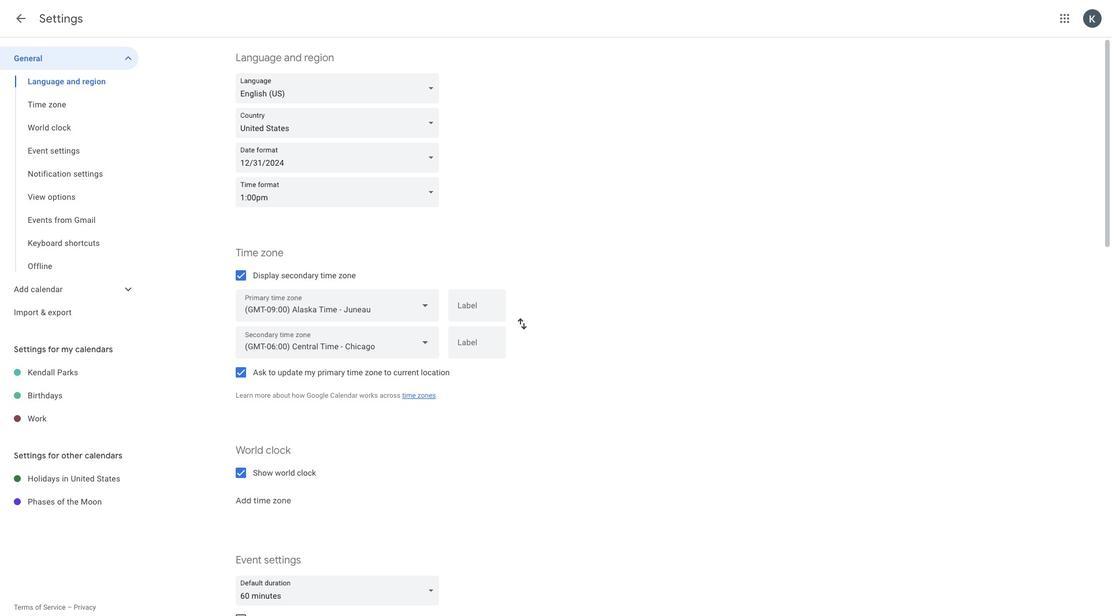Task type: describe. For each thing, give the bounding box(es) containing it.
1 horizontal spatial time
[[236, 247, 258, 260]]

secondary
[[281, 271, 319, 280]]

service
[[43, 604, 66, 612]]

1 horizontal spatial my
[[305, 368, 316, 377]]

learn more about how google calendar works across time zones
[[236, 392, 436, 400]]

other
[[61, 451, 83, 461]]

world
[[275, 469, 295, 478]]

kendall
[[28, 368, 55, 377]]

event settings inside group
[[28, 146, 80, 155]]

group containing language and region
[[0, 70, 139, 278]]

zone right secondary
[[338, 271, 356, 280]]

event inside group
[[28, 146, 48, 155]]

ask
[[253, 368, 267, 377]]

notification
[[28, 169, 71, 179]]

terms of service link
[[14, 604, 66, 612]]

0 vertical spatial my
[[61, 344, 73, 355]]

add for add time zone
[[236, 496, 251, 506]]

language inside group
[[28, 77, 64, 86]]

phases of the moon tree item
[[0, 490, 139, 514]]

calendars for settings for my calendars
[[75, 344, 113, 355]]

gmail
[[74, 215, 96, 225]]

clock inside group
[[51, 123, 71, 132]]

zones
[[418, 392, 436, 400]]

the
[[67, 497, 79, 507]]

in
[[62, 474, 69, 484]]

more
[[255, 392, 271, 400]]

notification settings
[[28, 169, 103, 179]]

about
[[272, 392, 290, 400]]

parks
[[57, 368, 78, 377]]

1 horizontal spatial event
[[236, 554, 262, 567]]

works
[[359, 392, 378, 400]]

language and region inside group
[[28, 77, 106, 86]]

zone up works
[[365, 368, 382, 377]]

region inside group
[[82, 77, 106, 86]]

birthdays link
[[28, 384, 139, 407]]

import & export
[[14, 308, 72, 317]]

settings for other calendars
[[14, 451, 123, 461]]

time right secondary
[[320, 271, 336, 280]]

keyboard shortcuts
[[28, 239, 100, 248]]

current
[[393, 368, 419, 377]]

time left zones
[[402, 392, 416, 400]]

events from gmail
[[28, 215, 96, 225]]

settings for settings for other calendars
[[14, 451, 46, 461]]

google
[[307, 392, 328, 400]]

add calendar
[[14, 285, 63, 294]]

shortcuts
[[65, 239, 100, 248]]

kendall parks
[[28, 368, 78, 377]]

1 horizontal spatial event settings
[[236, 554, 301, 567]]

view
[[28, 192, 46, 202]]

options
[[48, 192, 76, 202]]

time inside button
[[253, 496, 271, 506]]

work tree item
[[0, 407, 139, 430]]

zone up display
[[261, 247, 284, 260]]

general tree item
[[0, 47, 139, 70]]

across
[[380, 392, 400, 400]]

phases
[[28, 497, 55, 507]]

kendall parks tree item
[[0, 361, 139, 384]]

location
[[421, 368, 450, 377]]

add for add calendar
[[14, 285, 29, 294]]

work link
[[28, 407, 139, 430]]

tree containing general
[[0, 47, 139, 324]]

learn
[[236, 392, 253, 400]]

zone inside button
[[273, 496, 291, 506]]

work
[[28, 414, 47, 423]]

2 horizontal spatial clock
[[297, 469, 316, 478]]

show
[[253, 469, 273, 478]]

settings for settings for my calendars
[[14, 344, 46, 355]]

1 vertical spatial clock
[[266, 444, 291, 458]]

privacy
[[74, 604, 96, 612]]

terms of service – privacy
[[14, 604, 96, 612]]

settings heading
[[39, 12, 83, 26]]

settings for my calendars tree
[[0, 361, 139, 430]]



Task type: locate. For each thing, give the bounding box(es) containing it.
0 vertical spatial for
[[48, 344, 59, 355]]

1 horizontal spatial and
[[284, 51, 302, 65]]

0 horizontal spatial event
[[28, 146, 48, 155]]

offline
[[28, 262, 52, 271]]

1 horizontal spatial language
[[236, 51, 282, 65]]

0 vertical spatial calendars
[[75, 344, 113, 355]]

1 for from the top
[[48, 344, 59, 355]]

import
[[14, 308, 39, 317]]

0 vertical spatial world
[[28, 123, 49, 132]]

display
[[253, 271, 279, 280]]

settings
[[39, 12, 83, 26], [14, 344, 46, 355], [14, 451, 46, 461]]

0 vertical spatial event settings
[[28, 146, 80, 155]]

1 horizontal spatial to
[[384, 368, 391, 377]]

None field
[[236, 73, 444, 103], [236, 108, 444, 138], [236, 143, 444, 173], [236, 177, 444, 207], [236, 289, 439, 322], [236, 326, 439, 359], [236, 576, 444, 606], [236, 73, 444, 103], [236, 108, 444, 138], [236, 143, 444, 173], [236, 177, 444, 207], [236, 289, 439, 322], [236, 326, 439, 359], [236, 576, 444, 606]]

of left the
[[57, 497, 65, 507]]

language and region
[[236, 51, 334, 65], [28, 77, 106, 86]]

1 vertical spatial for
[[48, 451, 59, 461]]

0 vertical spatial of
[[57, 497, 65, 507]]

1 vertical spatial language
[[28, 77, 64, 86]]

for for my
[[48, 344, 59, 355]]

zone inside group
[[48, 100, 66, 109]]

0 vertical spatial settings
[[39, 12, 83, 26]]

of for the
[[57, 497, 65, 507]]

to right ask
[[269, 368, 276, 377]]

add inside tree
[[14, 285, 29, 294]]

update
[[278, 368, 303, 377]]

settings up holidays
[[14, 451, 46, 461]]

for left the other
[[48, 451, 59, 461]]

and inside group
[[66, 77, 80, 86]]

language
[[236, 51, 282, 65], [28, 77, 64, 86]]

add time zone
[[236, 496, 291, 506]]

time down general
[[28, 100, 46, 109]]

clock up notification settings
[[51, 123, 71, 132]]

ask to update my primary time zone to current location
[[253, 368, 450, 377]]

2 for from the top
[[48, 451, 59, 461]]

of
[[57, 497, 65, 507], [35, 604, 41, 612]]

0 horizontal spatial my
[[61, 344, 73, 355]]

world inside group
[[28, 123, 49, 132]]

region
[[304, 51, 334, 65], [82, 77, 106, 86]]

1 vertical spatial time
[[236, 247, 258, 260]]

time right primary
[[347, 368, 363, 377]]

of for service
[[35, 604, 41, 612]]

phases of the moon
[[28, 497, 102, 507]]

settings right go back "image"
[[39, 12, 83, 26]]

privacy link
[[74, 604, 96, 612]]

1 vertical spatial of
[[35, 604, 41, 612]]

phases of the moon link
[[28, 490, 139, 514]]

0 horizontal spatial language and region
[[28, 77, 106, 86]]

calendars up kendall parks 'tree item'
[[75, 344, 113, 355]]

–
[[67, 604, 72, 612]]

0 vertical spatial clock
[[51, 123, 71, 132]]

time inside group
[[28, 100, 46, 109]]

1 vertical spatial event settings
[[236, 554, 301, 567]]

show world clock
[[253, 469, 316, 478]]

calendars for settings for other calendars
[[85, 451, 123, 461]]

clock right world
[[297, 469, 316, 478]]

calendars
[[75, 344, 113, 355], [85, 451, 123, 461]]

0 horizontal spatial clock
[[51, 123, 71, 132]]

1 vertical spatial and
[[66, 77, 80, 86]]

and
[[284, 51, 302, 65], [66, 77, 80, 86]]

time
[[28, 100, 46, 109], [236, 247, 258, 260]]

for for other
[[48, 451, 59, 461]]

0 vertical spatial region
[[304, 51, 334, 65]]

calendar
[[31, 285, 63, 294]]

primary
[[318, 368, 345, 377]]

to
[[269, 368, 276, 377], [384, 368, 391, 377]]

settings for settings
[[39, 12, 83, 26]]

from
[[54, 215, 72, 225]]

settings for my calendars
[[14, 344, 113, 355]]

1 horizontal spatial clock
[[266, 444, 291, 458]]

2 vertical spatial settings
[[264, 554, 301, 567]]

time zone down general
[[28, 100, 66, 109]]

event
[[28, 146, 48, 155], [236, 554, 262, 567]]

0 horizontal spatial time
[[28, 100, 46, 109]]

1 horizontal spatial region
[[304, 51, 334, 65]]

world clock up notification
[[28, 123, 71, 132]]

0 vertical spatial and
[[284, 51, 302, 65]]

0 vertical spatial language and region
[[236, 51, 334, 65]]

0 horizontal spatial region
[[82, 77, 106, 86]]

settings
[[50, 146, 80, 155], [73, 169, 103, 179], [264, 554, 301, 567]]

time zone inside group
[[28, 100, 66, 109]]

keyboard
[[28, 239, 62, 248]]

0 horizontal spatial add
[[14, 285, 29, 294]]

view options
[[28, 192, 76, 202]]

time zone up display
[[236, 247, 284, 260]]

0 horizontal spatial time zone
[[28, 100, 66, 109]]

Label for secondary time zone. text field
[[458, 339, 497, 355]]

states
[[97, 474, 120, 484]]

moon
[[81, 497, 102, 507]]

1 vertical spatial time zone
[[236, 247, 284, 260]]

events
[[28, 215, 52, 225]]

calendars up states
[[85, 451, 123, 461]]

general
[[14, 54, 43, 63]]

1 horizontal spatial time zone
[[236, 247, 284, 260]]

time up display
[[236, 247, 258, 260]]

1 vertical spatial region
[[82, 77, 106, 86]]

1 vertical spatial language and region
[[28, 77, 106, 86]]

of right terms
[[35, 604, 41, 612]]

for up kendall parks at left
[[48, 344, 59, 355]]

2 to from the left
[[384, 368, 391, 377]]

0 horizontal spatial world clock
[[28, 123, 71, 132]]

holidays in united states
[[28, 474, 120, 484]]

calendar
[[330, 392, 358, 400]]

0 horizontal spatial and
[[66, 77, 80, 86]]

1 horizontal spatial add
[[236, 496, 251, 506]]

world clock up show
[[236, 444, 291, 458]]

&
[[41, 308, 46, 317]]

tree
[[0, 47, 139, 324]]

world clock inside group
[[28, 123, 71, 132]]

0 horizontal spatial to
[[269, 368, 276, 377]]

0 vertical spatial event
[[28, 146, 48, 155]]

zone down the show world clock
[[273, 496, 291, 506]]

of inside 'phases of the moon' link
[[57, 497, 65, 507]]

time zones link
[[402, 392, 436, 400]]

world clock
[[28, 123, 71, 132], [236, 444, 291, 458]]

time down show
[[253, 496, 271, 506]]

1 horizontal spatial language and region
[[236, 51, 334, 65]]

terms
[[14, 604, 33, 612]]

1 horizontal spatial of
[[57, 497, 65, 507]]

how
[[292, 392, 305, 400]]

1 to from the left
[[269, 368, 276, 377]]

1 horizontal spatial world
[[236, 444, 263, 458]]

united
[[71, 474, 95, 484]]

time zone
[[28, 100, 66, 109], [236, 247, 284, 260]]

1 vertical spatial settings
[[73, 169, 103, 179]]

0 horizontal spatial of
[[35, 604, 41, 612]]

1 vertical spatial event
[[236, 554, 262, 567]]

0 vertical spatial time zone
[[28, 100, 66, 109]]

0 horizontal spatial event settings
[[28, 146, 80, 155]]

world
[[28, 123, 49, 132], [236, 444, 263, 458]]

clock up the show world clock
[[266, 444, 291, 458]]

2 vertical spatial clock
[[297, 469, 316, 478]]

for
[[48, 344, 59, 355], [48, 451, 59, 461]]

world up show
[[236, 444, 263, 458]]

1 vertical spatial add
[[236, 496, 251, 506]]

zone down general 'tree item'
[[48, 100, 66, 109]]

my up the parks
[[61, 344, 73, 355]]

settings up kendall
[[14, 344, 46, 355]]

swap time zones image
[[515, 317, 529, 331]]

settings for other calendars tree
[[0, 467, 139, 514]]

1 vertical spatial world clock
[[236, 444, 291, 458]]

display secondary time zone
[[253, 271, 356, 280]]

birthdays
[[28, 391, 63, 400]]

clock
[[51, 123, 71, 132], [266, 444, 291, 458], [297, 469, 316, 478]]

add inside button
[[236, 496, 251, 506]]

Label for primary time zone. text field
[[458, 302, 497, 318]]

2 vertical spatial settings
[[14, 451, 46, 461]]

0 vertical spatial add
[[14, 285, 29, 294]]

add time zone button
[[231, 487, 296, 515]]

export
[[48, 308, 72, 317]]

0 vertical spatial language
[[236, 51, 282, 65]]

0 vertical spatial settings
[[50, 146, 80, 155]]

1 vertical spatial settings
[[14, 344, 46, 355]]

add
[[14, 285, 29, 294], [236, 496, 251, 506]]

time
[[320, 271, 336, 280], [347, 368, 363, 377], [402, 392, 416, 400], [253, 496, 271, 506]]

0 vertical spatial time
[[28, 100, 46, 109]]

holidays
[[28, 474, 60, 484]]

world up notification
[[28, 123, 49, 132]]

to left the current
[[384, 368, 391, 377]]

holidays in united states link
[[28, 467, 139, 490]]

event settings
[[28, 146, 80, 155], [236, 554, 301, 567]]

my
[[61, 344, 73, 355], [305, 368, 316, 377]]

birthdays tree item
[[0, 384, 139, 407]]

0 horizontal spatial language
[[28, 77, 64, 86]]

1 vertical spatial my
[[305, 368, 316, 377]]

group
[[0, 70, 139, 278]]

1 vertical spatial world
[[236, 444, 263, 458]]

1 vertical spatial calendars
[[85, 451, 123, 461]]

0 vertical spatial world clock
[[28, 123, 71, 132]]

go back image
[[14, 12, 28, 25]]

holidays in united states tree item
[[0, 467, 139, 490]]

0 horizontal spatial world
[[28, 123, 49, 132]]

1 horizontal spatial world clock
[[236, 444, 291, 458]]

my right update
[[305, 368, 316, 377]]

zone
[[48, 100, 66, 109], [261, 247, 284, 260], [338, 271, 356, 280], [365, 368, 382, 377], [273, 496, 291, 506]]



Task type: vqa. For each thing, say whether or not it's contained in the screenshot.
DESCRIPTION text field
no



